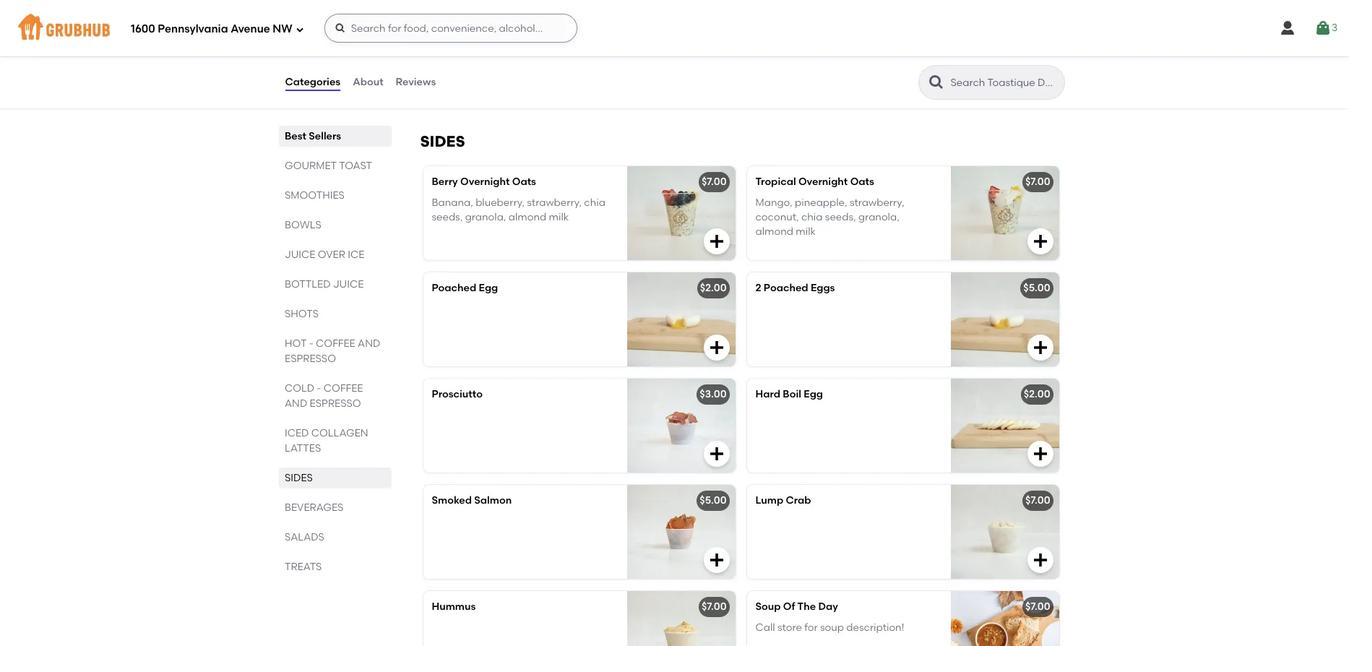 Task type: vqa. For each thing, say whether or not it's contained in the screenshot.
Vital Proteins matcha collagen, almond milk, honey or agave (if requested)
yes



Task type: describe. For each thing, give the bounding box(es) containing it.
seeds, inside mango, pineapple, strawberry, coconut, chia seeds, granola, almond milk
[[826, 211, 857, 223]]

gourmet toast tab
[[285, 158, 386, 174]]

boil
[[783, 388, 802, 401]]

for
[[805, 622, 818, 634]]

the
[[798, 601, 816, 613]]

ice
[[348, 249, 364, 261]]

toast
[[339, 160, 372, 172]]

svg image for 2 poached eggs image
[[1032, 339, 1050, 357]]

collagen, inside vital proteins collagen, turmeric chai spice, ginger, maple syrup, almond milk
[[822, 38, 868, 50]]

hot
[[285, 338, 306, 350]]

cold - coffee and espresso tab
[[285, 381, 386, 411]]

banana, blueberry, strawberry, chia seeds, granola, almond milk
[[432, 196, 606, 223]]

bowls
[[285, 219, 321, 231]]

2 poached eggs image
[[951, 273, 1060, 367]]

crab
[[786, 495, 812, 507]]

beverages tab
[[285, 500, 386, 516]]

sellers
[[309, 130, 341, 142]]

nw
[[273, 22, 293, 35]]

vital proteins collagen, turmeric chai spice, ginger, maple syrup, almond milk
[[756, 38, 936, 80]]

cold
[[285, 382, 314, 395]]

avenue
[[231, 22, 270, 35]]

about button
[[352, 56, 384, 108]]

prosciutto image
[[627, 379, 736, 473]]

1 horizontal spatial egg
[[804, 388, 824, 401]]

coconut,
[[756, 211, 799, 223]]

milk inside banana, blueberry, strawberry, chia seeds, granola, almond milk
[[549, 211, 569, 223]]

store
[[778, 622, 802, 634]]

bottled juice tab
[[285, 277, 386, 292]]

banana,
[[432, 196, 473, 209]]

of
[[784, 601, 796, 613]]

strawberry, for granola,
[[850, 196, 905, 209]]

turmeric latte image
[[951, 8, 1060, 102]]

berry
[[432, 176, 458, 188]]

shots
[[285, 308, 318, 320]]

Search Toastique Dupont Circle search field
[[950, 76, 1060, 90]]

vital proteins collagen, turmeric chai spice, ginger, maple syrup, almond milk button
[[747, 8, 1060, 102]]

hot - coffee and espresso
[[285, 338, 380, 365]]

smoked salmon
[[432, 495, 512, 507]]

almond inside mango, pineapple, strawberry, coconut, chia seeds, granola, almond milk
[[756, 226, 794, 238]]

requested)
[[432, 67, 485, 80]]

2 poached eggs
[[756, 282, 835, 294]]

pennsylvania
[[158, 22, 228, 35]]

best sellers
[[285, 130, 341, 142]]

svg image inside 3 button
[[1315, 20, 1332, 37]]

$7.00 for banana, blueberry, strawberry, chia seeds, granola, almond milk
[[702, 176, 727, 188]]

matcha latte image
[[627, 8, 736, 102]]

vital for vital proteins collagen, turmeric chai spice, ginger, maple syrup, almond milk
[[756, 38, 778, 50]]

$3.00
[[700, 388, 727, 401]]

maple
[[823, 53, 855, 65]]

best sellers tab
[[285, 129, 386, 144]]

3 button
[[1315, 15, 1338, 41]]

1 poached from the left
[[432, 282, 477, 294]]

2
[[756, 282, 762, 294]]

espresso for hot
[[285, 353, 336, 365]]

search icon image
[[928, 74, 945, 91]]

hard boil egg image
[[951, 379, 1060, 473]]

$7.00 for mango, pineapple, strawberry, coconut, chia seeds, granola, almond milk
[[1026, 176, 1051, 188]]

lump
[[756, 495, 784, 507]]

oats for berry overnight oats
[[512, 176, 536, 188]]

0 horizontal spatial egg
[[479, 282, 498, 294]]

pineapple,
[[795, 196, 848, 209]]

matcha
[[498, 38, 537, 50]]

soup
[[756, 601, 781, 613]]

$2.00 for poached egg
[[700, 282, 727, 294]]

poached egg
[[432, 282, 498, 294]]

$5.00 for 2 poached eggs
[[1024, 282, 1051, 294]]

Search for food, convenience, alcohol... search field
[[324, 14, 577, 43]]

soup of the day
[[756, 601, 839, 613]]

iced
[[285, 427, 309, 440]]

granola, inside mango, pineapple, strawberry, coconut, chia seeds, granola, almond milk
[[859, 211, 900, 223]]

vital for vital proteins matcha collagen, almond milk, honey or agave (if requested)
[[432, 38, 454, 50]]

cold - coffee and espresso
[[285, 382, 363, 410]]

salads tab
[[285, 530, 386, 545]]

call store for soup description!
[[756, 622, 905, 634]]

granola, inside banana, blueberry, strawberry, chia seeds, granola, almond milk
[[465, 211, 506, 223]]

(if
[[576, 53, 585, 65]]

1 horizontal spatial sides
[[420, 133, 465, 151]]

berry overnight oats image
[[627, 167, 736, 261]]

mango,
[[756, 196, 793, 209]]

collagen
[[311, 427, 368, 440]]

vital proteins matcha collagen, almond milk, honey or agave (if requested)
[[432, 38, 585, 80]]

chai
[[914, 38, 936, 50]]

almond inside banana, blueberry, strawberry, chia seeds, granola, almond milk
[[509, 211, 547, 223]]

ginger,
[[787, 53, 821, 65]]

prosciutto
[[432, 388, 483, 401]]

juice inside bottled juice tab
[[333, 278, 364, 291]]

categories button
[[285, 56, 341, 108]]

day
[[819, 601, 839, 613]]

lattes
[[285, 443, 321, 455]]

- for cold
[[317, 382, 321, 395]]

smoked
[[432, 495, 472, 507]]

1600
[[131, 22, 155, 35]]

call
[[756, 622, 776, 634]]

2 poached from the left
[[764, 282, 809, 294]]

reviews
[[396, 76, 436, 88]]

$7.00 for call store for soup description!
[[1026, 601, 1051, 613]]

smoothies
[[285, 189, 344, 202]]

iced collagen lattes
[[285, 427, 368, 455]]



Task type: locate. For each thing, give the bounding box(es) containing it.
oats
[[512, 176, 536, 188], [851, 176, 875, 188]]

juice down bowls
[[285, 249, 315, 261]]

0 horizontal spatial overnight
[[461, 176, 510, 188]]

2 collagen, from the left
[[822, 38, 868, 50]]

0 horizontal spatial proteins
[[456, 38, 496, 50]]

1 horizontal spatial seeds,
[[826, 211, 857, 223]]

1 vertical spatial $2.00
[[1024, 388, 1051, 401]]

0 vertical spatial -
[[309, 338, 313, 350]]

$2.00 for hard boil egg
[[1024, 388, 1051, 401]]

sides down lattes at bottom left
[[285, 472, 313, 484]]

1 horizontal spatial chia
[[802, 211, 823, 223]]

bottled juice
[[285, 278, 364, 291]]

chia inside banana, blueberry, strawberry, chia seeds, granola, almond milk
[[584, 196, 606, 209]]

juice inside juice over ice tab
[[285, 249, 315, 261]]

1 vertical spatial egg
[[804, 388, 824, 401]]

and down the cold at the bottom of the page
[[285, 398, 307, 410]]

bottled
[[285, 278, 330, 291]]

juice over ice tab
[[285, 247, 386, 262]]

2 oats from the left
[[851, 176, 875, 188]]

0 horizontal spatial poached
[[432, 282, 477, 294]]

blueberry,
[[476, 196, 525, 209]]

svg image
[[1280, 20, 1297, 37], [1315, 20, 1332, 37], [295, 25, 304, 34], [1032, 75, 1050, 92], [708, 339, 726, 357], [1032, 446, 1050, 463], [708, 552, 726, 569], [1032, 552, 1050, 569]]

- inside cold - coffee and espresso
[[317, 382, 321, 395]]

gourmet toast
[[285, 160, 372, 172]]

almond up requested)
[[432, 53, 470, 65]]

gourmet
[[285, 160, 337, 172]]

espresso inside cold - coffee and espresso
[[310, 398, 361, 410]]

1600 pennsylvania avenue nw
[[131, 22, 293, 35]]

1 vertical spatial and
[[285, 398, 307, 410]]

0 horizontal spatial collagen,
[[540, 38, 585, 50]]

almond down blueberry,
[[509, 211, 547, 223]]

0 horizontal spatial vital
[[432, 38, 454, 50]]

1 horizontal spatial -
[[317, 382, 321, 395]]

espresso for cold
[[310, 398, 361, 410]]

0 horizontal spatial granola,
[[465, 211, 506, 223]]

-
[[309, 338, 313, 350], [317, 382, 321, 395]]

salmon
[[475, 495, 512, 507]]

overnight for pineapple,
[[799, 176, 848, 188]]

juice
[[285, 249, 315, 261], [333, 278, 364, 291]]

0 vertical spatial $5.00
[[1024, 282, 1051, 294]]

1 vertical spatial coffee
[[323, 382, 363, 395]]

0 horizontal spatial juice
[[285, 249, 315, 261]]

syrup,
[[857, 53, 886, 65]]

1 horizontal spatial granola,
[[859, 211, 900, 223]]

smoked salmon image
[[627, 485, 736, 579]]

proteins inside vital proteins matcha collagen, almond milk, honey or agave (if requested)
[[456, 38, 496, 50]]

0 vertical spatial coffee
[[316, 338, 355, 350]]

overnight
[[461, 176, 510, 188], [799, 176, 848, 188]]

over
[[318, 249, 345, 261]]

2 strawberry, from the left
[[850, 196, 905, 209]]

1 vertical spatial chia
[[802, 211, 823, 223]]

1 granola, from the left
[[465, 211, 506, 223]]

and inside hot - coffee and espresso
[[358, 338, 380, 350]]

berry overnight oats
[[432, 176, 536, 188]]

0 vertical spatial espresso
[[285, 353, 336, 365]]

1 strawberry, from the left
[[527, 196, 582, 209]]

$2.00
[[700, 282, 727, 294], [1024, 388, 1051, 401]]

collagen, up maple
[[822, 38, 868, 50]]

tropical overnight oats
[[756, 176, 875, 188]]

2 proteins from the left
[[780, 38, 820, 50]]

description!
[[847, 622, 905, 634]]

iced collagen lattes tab
[[285, 426, 386, 456]]

2 vertical spatial milk
[[796, 226, 816, 238]]

1 horizontal spatial collagen,
[[822, 38, 868, 50]]

granola,
[[465, 211, 506, 223], [859, 211, 900, 223]]

1 horizontal spatial overnight
[[799, 176, 848, 188]]

0 vertical spatial $2.00
[[700, 282, 727, 294]]

about
[[353, 76, 384, 88]]

oats up banana, blueberry, strawberry, chia seeds, granola, almond milk
[[512, 176, 536, 188]]

espresso inside hot - coffee and espresso
[[285, 353, 336, 365]]

seeds,
[[432, 211, 463, 223], [826, 211, 857, 223]]

1 seeds, from the left
[[432, 211, 463, 223]]

and down shots tab
[[358, 338, 380, 350]]

smoothies tab
[[285, 188, 386, 203]]

coffee down shots tab
[[316, 338, 355, 350]]

egg
[[479, 282, 498, 294], [804, 388, 824, 401]]

poached egg image
[[627, 273, 736, 367]]

milk inside vital proteins collagen, turmeric chai spice, ginger, maple syrup, almond milk
[[756, 67, 776, 80]]

1 vertical spatial espresso
[[310, 398, 361, 410]]

svg image for berry overnight oats image
[[708, 233, 726, 250]]

$5.00
[[1024, 282, 1051, 294], [700, 495, 727, 507]]

lump crab
[[756, 495, 812, 507]]

1 horizontal spatial strawberry,
[[850, 196, 905, 209]]

0 horizontal spatial and
[[285, 398, 307, 410]]

salads
[[285, 531, 324, 544]]

hard boil egg
[[756, 388, 824, 401]]

juice over ice
[[285, 249, 364, 261]]

1 oats from the left
[[512, 176, 536, 188]]

hummus image
[[627, 592, 736, 646]]

0 vertical spatial chia
[[584, 196, 606, 209]]

0 horizontal spatial -
[[309, 338, 313, 350]]

sides tab
[[285, 471, 386, 486]]

vital
[[432, 38, 454, 50], [756, 38, 778, 50]]

proteins up ginger,
[[780, 38, 820, 50]]

proteins for spice,
[[780, 38, 820, 50]]

shots tab
[[285, 307, 386, 322]]

$5.00 for smoked salmon
[[700, 495, 727, 507]]

0 horizontal spatial $5.00
[[700, 495, 727, 507]]

chia inside mango, pineapple, strawberry, coconut, chia seeds, granola, almond milk
[[802, 211, 823, 223]]

1 proteins from the left
[[456, 38, 496, 50]]

espresso
[[285, 353, 336, 365], [310, 398, 361, 410]]

0 horizontal spatial chia
[[584, 196, 606, 209]]

almond inside vital proteins matcha collagen, almond milk, honey or agave (if requested)
[[432, 53, 470, 65]]

1 vertical spatial juice
[[333, 278, 364, 291]]

1 horizontal spatial vital
[[756, 38, 778, 50]]

svg image for tropical overnight oats image
[[1032, 233, 1050, 250]]

vital inside vital proteins matcha collagen, almond milk, honey or agave (if requested)
[[432, 38, 454, 50]]

- for hot
[[309, 338, 313, 350]]

2 horizontal spatial milk
[[796, 226, 816, 238]]

1 vital from the left
[[432, 38, 454, 50]]

best
[[285, 130, 306, 142]]

1 horizontal spatial proteins
[[780, 38, 820, 50]]

2 vital from the left
[[756, 38, 778, 50]]

milk
[[756, 67, 776, 80], [549, 211, 569, 223], [796, 226, 816, 238]]

strawberry, inside banana, blueberry, strawberry, chia seeds, granola, almond milk
[[527, 196, 582, 209]]

categories
[[285, 76, 341, 88]]

1 horizontal spatial $2.00
[[1024, 388, 1051, 401]]

vital inside vital proteins collagen, turmeric chai spice, ginger, maple syrup, almond milk
[[756, 38, 778, 50]]

0 horizontal spatial strawberry,
[[527, 196, 582, 209]]

oats up mango, pineapple, strawberry, coconut, chia seeds, granola, almond milk
[[851, 176, 875, 188]]

mango, pineapple, strawberry, coconut, chia seeds, granola, almond milk
[[756, 196, 905, 238]]

strawberry, right pineapple,
[[850, 196, 905, 209]]

lump crab image
[[951, 485, 1060, 579]]

coffee
[[316, 338, 355, 350], [323, 382, 363, 395]]

hard
[[756, 388, 781, 401]]

collagen,
[[540, 38, 585, 50], [822, 38, 868, 50]]

chia
[[584, 196, 606, 209], [802, 211, 823, 223]]

latte
[[473, 18, 499, 30]]

2 granola, from the left
[[859, 211, 900, 223]]

- right hot
[[309, 338, 313, 350]]

proteins inside vital proteins collagen, turmeric chai spice, ginger, maple syrup, almond milk
[[780, 38, 820, 50]]

vital up spice,
[[756, 38, 778, 50]]

poached
[[432, 282, 477, 294], [764, 282, 809, 294]]

2 seeds, from the left
[[826, 211, 857, 223]]

strawberry, right blueberry,
[[527, 196, 582, 209]]

coffee down the hot - coffee and espresso tab
[[323, 382, 363, 395]]

almond inside vital proteins collagen, turmeric chai spice, ginger, maple syrup, almond milk
[[888, 53, 926, 65]]

and
[[358, 338, 380, 350], [285, 398, 307, 410]]

proteins for milk,
[[456, 38, 496, 50]]

espresso down hot
[[285, 353, 336, 365]]

almond down turmeric at the top right of page
[[888, 53, 926, 65]]

collagen, inside vital proteins matcha collagen, almond milk, honey or agave (if requested)
[[540, 38, 585, 50]]

hot - coffee and espresso tab
[[285, 336, 386, 367]]

matcha
[[432, 18, 471, 30]]

agave
[[542, 53, 573, 65]]

almond down coconut,
[[756, 226, 794, 238]]

soup of the day image
[[951, 592, 1060, 646]]

0 vertical spatial sides
[[420, 133, 465, 151]]

coffee inside cold - coffee and espresso
[[323, 382, 363, 395]]

vital down the matcha
[[432, 38, 454, 50]]

sides inside tab
[[285, 472, 313, 484]]

strawberry, inside mango, pineapple, strawberry, coconut, chia seeds, granola, almond milk
[[850, 196, 905, 209]]

eggs
[[811, 282, 835, 294]]

0 vertical spatial and
[[358, 338, 380, 350]]

1 overnight from the left
[[461, 176, 510, 188]]

treats tab
[[285, 560, 386, 575]]

1 collagen, from the left
[[540, 38, 585, 50]]

svg image for "prosciutto" image
[[708, 446, 726, 463]]

svg image inside main navigation navigation
[[335, 22, 346, 34]]

soup
[[821, 622, 845, 634]]

and for hot - coffee and espresso
[[358, 338, 380, 350]]

0 vertical spatial juice
[[285, 249, 315, 261]]

beverages
[[285, 502, 343, 514]]

sides up berry
[[420, 133, 465, 151]]

almond
[[432, 53, 470, 65], [888, 53, 926, 65], [509, 211, 547, 223], [756, 226, 794, 238]]

0 horizontal spatial $2.00
[[700, 282, 727, 294]]

turmeric
[[870, 38, 912, 50]]

seeds, inside banana, blueberry, strawberry, chia seeds, granola, almond milk
[[432, 211, 463, 223]]

overnight up blueberry,
[[461, 176, 510, 188]]

svg image
[[335, 22, 346, 34], [708, 233, 726, 250], [1032, 233, 1050, 250], [1032, 339, 1050, 357], [708, 446, 726, 463]]

1 horizontal spatial and
[[358, 338, 380, 350]]

strawberry, for almond
[[527, 196, 582, 209]]

coffee inside hot - coffee and espresso
[[316, 338, 355, 350]]

juice down ice at the top left of page
[[333, 278, 364, 291]]

$7.00
[[702, 176, 727, 188], [1026, 176, 1051, 188], [1026, 495, 1051, 507], [702, 601, 727, 613], [1026, 601, 1051, 613]]

seeds, down the banana,
[[432, 211, 463, 223]]

coffee for hot
[[316, 338, 355, 350]]

hummus
[[432, 601, 476, 613]]

1 horizontal spatial juice
[[333, 278, 364, 291]]

0 horizontal spatial oats
[[512, 176, 536, 188]]

proteins up milk,
[[456, 38, 496, 50]]

0 horizontal spatial sides
[[285, 472, 313, 484]]

overnight up pineapple,
[[799, 176, 848, 188]]

or
[[530, 53, 540, 65]]

reviews button
[[395, 56, 437, 108]]

- inside hot - coffee and espresso
[[309, 338, 313, 350]]

espresso up collagen
[[310, 398, 361, 410]]

tropical
[[756, 176, 797, 188]]

sides
[[420, 133, 465, 151], [285, 472, 313, 484]]

- right the cold at the bottom of the page
[[317, 382, 321, 395]]

milk inside mango, pineapple, strawberry, coconut, chia seeds, granola, almond milk
[[796, 226, 816, 238]]

0 horizontal spatial seeds,
[[432, 211, 463, 223]]

honey
[[497, 53, 527, 65]]

1 horizontal spatial poached
[[764, 282, 809, 294]]

0 horizontal spatial milk
[[549, 211, 569, 223]]

1 vertical spatial -
[[317, 382, 321, 395]]

seeds, down pineapple,
[[826, 211, 857, 223]]

0 vertical spatial egg
[[479, 282, 498, 294]]

1 vertical spatial sides
[[285, 472, 313, 484]]

1 horizontal spatial milk
[[756, 67, 776, 80]]

coffee for cold
[[323, 382, 363, 395]]

1 vertical spatial milk
[[549, 211, 569, 223]]

treats
[[285, 561, 322, 573]]

matcha latte
[[432, 18, 499, 30]]

and inside cold - coffee and espresso
[[285, 398, 307, 410]]

strawberry,
[[527, 196, 582, 209], [850, 196, 905, 209]]

and for cold - coffee and espresso
[[285, 398, 307, 410]]

3
[[1332, 22, 1338, 34]]

main navigation navigation
[[0, 0, 1350, 56]]

tropical overnight oats image
[[951, 167, 1060, 261]]

1 horizontal spatial $5.00
[[1024, 282, 1051, 294]]

0 vertical spatial milk
[[756, 67, 776, 80]]

1 horizontal spatial oats
[[851, 176, 875, 188]]

spice,
[[756, 53, 785, 65]]

milk,
[[472, 53, 495, 65]]

oats for tropical overnight oats
[[851, 176, 875, 188]]

2 overnight from the left
[[799, 176, 848, 188]]

collagen, up agave
[[540, 38, 585, 50]]

bowls tab
[[285, 218, 386, 233]]

overnight for blueberry,
[[461, 176, 510, 188]]

1 vertical spatial $5.00
[[700, 495, 727, 507]]



